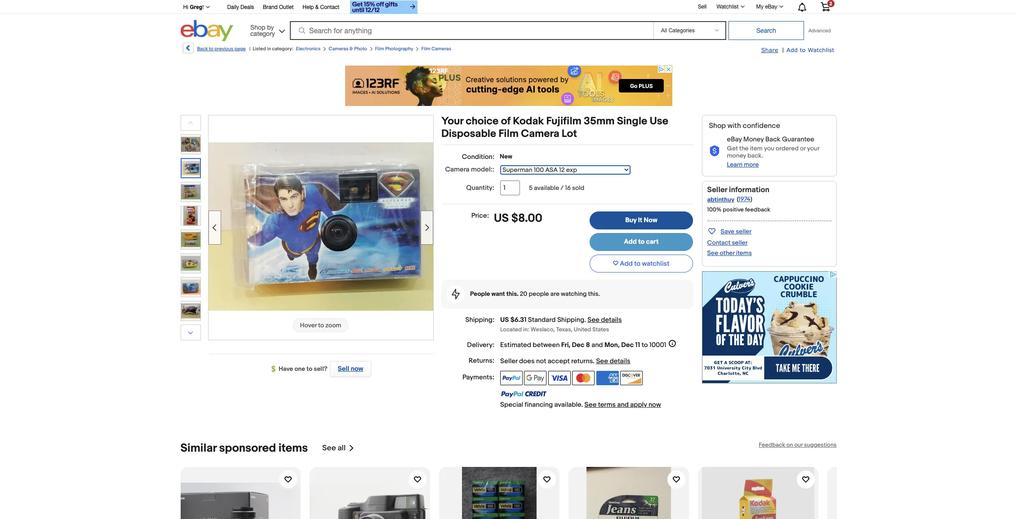 Task type: locate. For each thing, give the bounding box(es) containing it.
shop with confidence
[[709, 122, 781, 130]]

details up the states
[[601, 316, 622, 325]]

share
[[762, 46, 779, 54]]

add down add to cart link on the right top of page
[[620, 260, 633, 268]]

. up united
[[585, 316, 586, 325]]

our
[[795, 442, 803, 449]]

dec left the 11 at the bottom right
[[622, 341, 634, 350]]

details inside us $6.31 standard shipping . see details located in: weslaco, texas, united states
[[601, 316, 622, 325]]

you
[[764, 145, 775, 152]]

paypal credit image
[[501, 391, 547, 398]]

shop left with
[[709, 122, 726, 130]]

film photography link
[[375, 46, 413, 52]]

1 horizontal spatial ebay
[[766, 4, 778, 10]]

brand outlet
[[263, 4, 294, 10]]

seller information abtinthuy ( 1974 ) 100% positive feedback
[[708, 186, 771, 214]]

0 horizontal spatial items
[[279, 442, 308, 456]]

us
[[494, 212, 509, 226], [501, 316, 509, 325]]

1 horizontal spatial watchlist
[[808, 46, 835, 54]]

see details link
[[588, 316, 622, 325], [596, 357, 631, 366]]

add to watchlist link
[[787, 46, 835, 54]]

1 horizontal spatial &
[[350, 46, 353, 52]]

located
[[501, 326, 522, 333]]

with details__icon image left get
[[709, 146, 720, 157]]

condition:
[[462, 153, 495, 161]]

help
[[303, 4, 314, 10]]

see details link down 'mon,'
[[596, 357, 631, 366]]

0 vertical spatial watchlist
[[717, 4, 739, 10]]

1 horizontal spatial dec
[[622, 341, 634, 350]]

cameras down search for anything text field at the top of page
[[432, 46, 452, 52]]

0 vertical spatial seller
[[708, 186, 728, 195]]

advertisement region
[[345, 66, 672, 106], [702, 272, 837, 384]]

0 vertical spatial advertisement region
[[345, 66, 672, 106]]

1 horizontal spatial shop
[[709, 122, 726, 130]]

items right other on the top
[[736, 250, 752, 257]]

1 horizontal spatial camera
[[521, 128, 560, 140]]

picture 8 of 11 image
[[181, 302, 200, 321]]

shop by category button
[[246, 20, 287, 39]]

get an extra 15% off image
[[350, 0, 418, 14]]

0 horizontal spatial sell
[[338, 365, 349, 374]]

to left previous
[[209, 46, 214, 52]]

feedback on our suggestions link
[[759, 442, 837, 449]]

1 this. from the left
[[507, 291, 519, 298]]

contact up other on the top
[[708, 239, 731, 247]]

paypal image
[[501, 371, 523, 386]]

1974 link
[[739, 196, 751, 203]]

camera down condition:
[[445, 165, 470, 174]]

1 horizontal spatial this.
[[588, 291, 600, 298]]

1 vertical spatial see details link
[[596, 357, 631, 366]]

save
[[721, 228, 735, 236]]

film right photo
[[375, 46, 384, 52]]

us right price: at left
[[494, 212, 509, 226]]

film for film cameras
[[422, 46, 431, 52]]

see left all
[[322, 444, 336, 453]]

add right share
[[787, 46, 798, 54]]

1 horizontal spatial film
[[422, 46, 431, 52]]

save seller
[[721, 228, 752, 236]]

now inside us $8.00 main content
[[649, 401, 661, 409]]

terms
[[598, 401, 616, 409]]

confidence
[[743, 122, 781, 130]]

camera left lot
[[521, 128, 560, 140]]

ebay inside account navigation
[[766, 4, 778, 10]]

visa image
[[549, 371, 571, 386]]

special financing available. see terms and apply now
[[501, 401, 661, 409]]

. inside us $6.31 standard shipping . see details located in: weslaco, texas, united states
[[585, 316, 586, 325]]

seller up abtinthuy
[[708, 186, 728, 195]]

0 vertical spatial see details link
[[588, 316, 622, 325]]

0 vertical spatial .
[[585, 316, 586, 325]]

sell
[[698, 3, 707, 10], [338, 365, 349, 374]]

1 vertical spatial with details__icon image
[[452, 289, 460, 300]]

0 horizontal spatial back
[[197, 46, 208, 52]]

0 vertical spatial details
[[601, 316, 622, 325]]

0 vertical spatial contact
[[320, 4, 340, 10]]

seller inside contact seller see other items
[[732, 239, 748, 247]]

1 cameras from the left
[[329, 46, 349, 52]]

1 vertical spatial shop
[[709, 122, 726, 130]]

see inside see all link
[[322, 444, 336, 453]]

see left terms in the bottom right of the page
[[585, 401, 597, 409]]

want
[[492, 291, 505, 298]]

| left the "listed"
[[249, 46, 251, 52]]

0 horizontal spatial dec
[[572, 341, 585, 350]]

1 horizontal spatial sell
[[698, 3, 707, 10]]

see inside us $6.31 standard shipping . see details located in: weslaco, texas, united states
[[588, 316, 600, 325]]

listed
[[253, 46, 266, 52]]

picture 4 of 11 image
[[181, 206, 200, 226]]

0 vertical spatial items
[[736, 250, 752, 257]]

0 horizontal spatial .
[[585, 316, 586, 325]]

cameras left photo
[[329, 46, 349, 52]]

my ebay
[[757, 4, 778, 10]]

with details__icon image inside us $8.00 main content
[[452, 289, 460, 300]]

0 horizontal spatial &
[[315, 4, 319, 10]]

sold
[[572, 184, 585, 192]]

available.
[[555, 401, 583, 409]]

& left photo
[[350, 46, 353, 52]]

add inside share | add to watchlist
[[787, 46, 798, 54]]

0 horizontal spatial camera
[[445, 165, 470, 174]]

sell left watchlist link
[[698, 3, 707, 10]]

learn
[[727, 161, 743, 169]]

this. right watching
[[588, 291, 600, 298]]

see details link up the states
[[588, 316, 622, 325]]

choice
[[466, 115, 499, 128]]

now
[[644, 216, 658, 225]]

Search for anything text field
[[291, 22, 652, 39]]

See all text field
[[322, 444, 346, 453]]

1 horizontal spatial and
[[618, 401, 629, 409]]

and for 8
[[592, 341, 603, 350]]

None submit
[[729, 21, 804, 40]]

abtinthuy link
[[708, 196, 735, 204]]

0 horizontal spatial shop
[[251, 24, 265, 31]]

save seller button
[[708, 226, 752, 237]]

1 vertical spatial details
[[610, 357, 631, 366]]

0 horizontal spatial this.
[[507, 291, 519, 298]]

1 vertical spatial &
[[350, 46, 353, 52]]

1 vertical spatial back
[[766, 135, 781, 144]]

2 horizontal spatial film
[[499, 128, 519, 140]]

and
[[592, 341, 603, 350], [618, 401, 629, 409]]

0 horizontal spatial watchlist
[[717, 4, 739, 10]]

0 horizontal spatial with details__icon image
[[452, 289, 460, 300]]

1 horizontal spatial cameras
[[432, 46, 452, 52]]

0 horizontal spatial contact
[[320, 4, 340, 10]]

apply
[[631, 401, 647, 409]]

now right apply
[[649, 401, 661, 409]]

kodak
[[513, 115, 544, 128]]

money
[[744, 135, 764, 144]]

0 horizontal spatial cameras
[[329, 46, 349, 52]]

category
[[251, 30, 275, 37]]

seller inside button
[[736, 228, 752, 236]]

shop left by
[[251, 24, 265, 31]]

sell inside account navigation
[[698, 3, 707, 10]]

now right sell?
[[351, 365, 363, 374]]

shop by category banner
[[178, 0, 837, 44]]

/
[[561, 184, 564, 192]]

suggestions
[[804, 442, 837, 449]]

see left other on the top
[[708, 250, 719, 257]]

seller inside us $8.00 main content
[[501, 357, 518, 366]]

seller does not accept returns . see details
[[501, 357, 631, 366]]

1 horizontal spatial |
[[783, 46, 784, 54]]

daily
[[227, 4, 239, 10]]

0 vertical spatial now
[[351, 365, 363, 374]]

estimated between fri, dec 8 and mon, dec 11 to 10001
[[501, 341, 667, 350]]

help & contact link
[[303, 3, 340, 13]]

1 vertical spatial .
[[593, 357, 595, 366]]

1 horizontal spatial now
[[649, 401, 661, 409]]

add for add to cart
[[624, 238, 637, 246]]

& inside account navigation
[[315, 4, 319, 10]]

to left watchlist
[[635, 260, 641, 268]]

and left apply
[[618, 401, 629, 409]]

35mm
[[584, 115, 615, 128]]

film up 'new'
[[499, 128, 519, 140]]

are
[[551, 291, 560, 298]]

see up the states
[[588, 316, 600, 325]]

0 vertical spatial add
[[787, 46, 798, 54]]

. down estimated between fri, dec 8 and mon, dec 11 to 10001
[[593, 357, 595, 366]]

contact
[[320, 4, 340, 10], [708, 239, 731, 247]]

1 vertical spatial us
[[501, 316, 509, 325]]

financing
[[525, 401, 553, 409]]

us $8.00 main content
[[442, 115, 694, 409]]

& right "help"
[[315, 4, 319, 10]]

2 dec from the left
[[622, 341, 634, 350]]

film right photography
[[422, 46, 431, 52]]

cart
[[646, 238, 659, 246]]

& for contact
[[315, 4, 319, 10]]

us inside us $6.31 standard shipping . see details located in: weslaco, texas, united states
[[501, 316, 509, 325]]

2 vertical spatial add
[[620, 260, 633, 268]]

1 vertical spatial seller
[[732, 239, 748, 247]]

1 horizontal spatial contact
[[708, 239, 731, 247]]

0 vertical spatial &
[[315, 4, 319, 10]]

see terms and apply now link
[[585, 401, 661, 409]]

or
[[801, 145, 806, 152]]

1 vertical spatial watchlist
[[808, 46, 835, 54]]

1 horizontal spatial with details__icon image
[[709, 146, 720, 157]]

0 horizontal spatial film
[[375, 46, 384, 52]]

1974
[[739, 196, 751, 203]]

people
[[470, 291, 490, 298]]

100%
[[708, 206, 722, 214]]

0 vertical spatial sell
[[698, 3, 707, 10]]

dec left 8
[[572, 341, 585, 350]]

seller up paypal image
[[501, 357, 518, 366]]

film cameras link
[[422, 46, 452, 52]]

1 horizontal spatial advertisement region
[[702, 272, 837, 384]]

0 vertical spatial and
[[592, 341, 603, 350]]

1 vertical spatial seller
[[501, 357, 518, 366]]

with details__icon image left people
[[452, 289, 460, 300]]

seller inside seller information abtinthuy ( 1974 ) 100% positive feedback
[[708, 186, 728, 195]]

contact seller see other items
[[708, 239, 752, 257]]

1 horizontal spatial seller
[[708, 186, 728, 195]]

0 vertical spatial us
[[494, 212, 509, 226]]

picture 5 of 11 image
[[181, 230, 200, 250]]

watchlist inside share | add to watchlist
[[808, 46, 835, 54]]

cameras & photo
[[329, 46, 367, 52]]

1 horizontal spatial items
[[736, 250, 752, 257]]

watchlist right sell link
[[717, 4, 739, 10]]

film inside your choice of kodak fujifilm 35mm single use disposable film camera lot
[[499, 128, 519, 140]]

1 vertical spatial add
[[624, 238, 637, 246]]

& for photo
[[350, 46, 353, 52]]

1 vertical spatial contact
[[708, 239, 731, 247]]

details down 'mon,'
[[610, 357, 631, 366]]

united
[[574, 326, 591, 333]]

0 horizontal spatial and
[[592, 341, 603, 350]]

watchlist inside account navigation
[[717, 4, 739, 10]]

returns
[[572, 357, 593, 366]]

add down "buy"
[[624, 238, 637, 246]]

0 horizontal spatial ebay
[[727, 135, 742, 144]]

cameras & photo link
[[329, 46, 367, 52]]

this. left '20'
[[507, 291, 519, 298]]

model:
[[471, 165, 493, 174]]

payments:
[[463, 373, 495, 382]]

buy
[[626, 216, 637, 225]]

see all
[[322, 444, 346, 453]]

| right share "button"
[[783, 46, 784, 54]]

sell right sell?
[[338, 365, 349, 374]]

watchlist
[[642, 260, 670, 268]]

0 vertical spatial with details__icon image
[[709, 146, 720, 157]]

share button
[[762, 46, 779, 54]]

states
[[593, 326, 609, 333]]

1 vertical spatial ebay
[[727, 135, 742, 144]]

the
[[740, 145, 749, 152]]

1 horizontal spatial back
[[766, 135, 781, 144]]

contact right "help"
[[320, 4, 340, 10]]

.
[[585, 316, 586, 325], [593, 357, 595, 366]]

camera inside your choice of kodak fujifilm 35mm single use disposable film camera lot
[[521, 128, 560, 140]]

us up "located"
[[501, 316, 509, 325]]

none submit inside shop by category banner
[[729, 21, 804, 40]]

now
[[351, 365, 363, 374], [649, 401, 661, 409]]

1 vertical spatial sell
[[338, 365, 349, 374]]

picture 2 of 11 image
[[181, 159, 200, 178]]

back up you at top right
[[766, 135, 781, 144]]

have
[[279, 366, 293, 373]]

shop inside shop by category
[[251, 24, 265, 31]]

and right 8
[[592, 341, 603, 350]]

watchlist down "advanced" link
[[808, 46, 835, 54]]

5 available / 16 sold
[[529, 184, 585, 192]]

to inside share | add to watchlist
[[800, 46, 806, 54]]

0 vertical spatial camera
[[521, 128, 560, 140]]

with details__icon image for people want this.
[[452, 289, 460, 300]]

1 horizontal spatial .
[[593, 357, 595, 366]]

0 vertical spatial seller
[[736, 228, 752, 236]]

seller down save seller in the top right of the page
[[732, 239, 748, 247]]

fujifilm
[[547, 115, 582, 128]]

seller for save
[[736, 228, 752, 236]]

ebay up get
[[727, 135, 742, 144]]

seller
[[736, 228, 752, 236], [732, 239, 748, 247]]

0 vertical spatial ebay
[[766, 4, 778, 10]]

to down "advanced" link
[[800, 46, 806, 54]]

seller right save
[[736, 228, 752, 236]]

0 vertical spatial shop
[[251, 24, 265, 31]]

ebay right my
[[766, 4, 778, 10]]

camera model:
[[445, 165, 493, 174]]

back left previous
[[197, 46, 208, 52]]

1 vertical spatial and
[[618, 401, 629, 409]]

0 horizontal spatial seller
[[501, 357, 518, 366]]

with details__icon image
[[709, 146, 720, 157], [452, 289, 460, 300]]

and for terms
[[618, 401, 629, 409]]

items left "see all"
[[279, 442, 308, 456]]

2
[[830, 1, 833, 6]]

1 vertical spatial now
[[649, 401, 661, 409]]

add inside "button"
[[620, 260, 633, 268]]

seller for your choice of kodak fujifilm 35mm single use disposable film camera lot
[[708, 186, 728, 195]]

guarantee
[[782, 135, 815, 144]]

standard
[[528, 316, 556, 325]]



Task type: describe. For each thing, give the bounding box(es) containing it.
it
[[638, 216, 643, 225]]

single
[[617, 115, 648, 128]]

buy it now
[[626, 216, 658, 225]]

positive
[[723, 206, 744, 214]]

accept
[[548, 357, 570, 366]]

of
[[501, 115, 511, 128]]

shop for shop with confidence
[[709, 122, 726, 130]]

between
[[533, 341, 560, 350]]

Quantity: text field
[[501, 181, 520, 196]]

buy it now link
[[590, 212, 693, 230]]

my ebay link
[[752, 1, 788, 12]]

seller for shipping:
[[501, 357, 518, 366]]

back.
[[748, 152, 764, 160]]

items inside contact seller see other items
[[736, 250, 752, 257]]

picture 1 of 11 image
[[181, 135, 200, 154]]

to right the 11 at the bottom right
[[642, 341, 648, 350]]

similar sponsored items
[[181, 442, 308, 456]]

greg
[[190, 4, 202, 10]]

2 this. from the left
[[588, 291, 600, 298]]

sell for sell
[[698, 3, 707, 10]]

0 horizontal spatial advertisement region
[[345, 66, 672, 106]]

feedback
[[746, 206, 771, 214]]

in
[[267, 46, 271, 52]]

us $8.00
[[494, 212, 543, 226]]

master card image
[[573, 371, 595, 386]]

similar
[[181, 442, 217, 456]]

hi
[[183, 4, 188, 10]]

seller for contact
[[732, 239, 748, 247]]

picture 7 of 11 image
[[181, 278, 200, 297]]

available
[[534, 184, 559, 192]]

contact inside account navigation
[[320, 4, 340, 10]]

16
[[565, 184, 571, 192]]

back inside ebay money back guarantee get the item you ordered or your money back. learn more
[[766, 135, 781, 144]]

money
[[727, 152, 746, 160]]

share | add to watchlist
[[762, 46, 835, 54]]

0 vertical spatial back
[[197, 46, 208, 52]]

does
[[519, 357, 535, 366]]

$6.31
[[511, 316, 527, 325]]

picture 3 of 11 image
[[181, 183, 200, 202]]

us for us $6.31 standard shipping . see details located in: weslaco, texas, united states
[[501, 316, 509, 325]]

2 link
[[815, 0, 836, 13]]

price:
[[472, 212, 489, 220]]

film for film photography
[[375, 46, 384, 52]]

account navigation
[[178, 0, 837, 15]]

discover image
[[621, 371, 643, 386]]

advanced
[[809, 28, 831, 33]]

us for us $8.00
[[494, 212, 509, 226]]

delivery:
[[467, 341, 495, 350]]

special
[[501, 401, 523, 409]]

see all link
[[322, 442, 355, 456]]

0 horizontal spatial |
[[249, 46, 251, 52]]

8
[[586, 341, 590, 350]]

daily deals link
[[227, 3, 254, 13]]

estimated
[[501, 341, 532, 350]]

picture 6 of 11 image
[[181, 254, 200, 273]]

electronics link
[[296, 46, 321, 52]]

by
[[267, 24, 274, 31]]

0 horizontal spatial now
[[351, 365, 363, 374]]

20
[[520, 291, 528, 298]]

dollar sign image
[[272, 366, 279, 373]]

(
[[737, 196, 739, 203]]

your choice of kodak fujifilm 35mm single use disposable film camera lot - picture 2 of 11 image
[[208, 143, 433, 311]]

texas,
[[556, 326, 573, 333]]

see up american express image
[[596, 357, 608, 366]]

see inside contact seller see other items
[[708, 250, 719, 257]]

sell for sell now
[[338, 365, 349, 374]]

ebay inside ebay money back guarantee get the item you ordered or your money back. learn more
[[727, 135, 742, 144]]

new
[[500, 153, 513, 161]]

all
[[338, 444, 346, 453]]

get
[[727, 145, 738, 152]]

disposable
[[442, 128, 497, 140]]

us $6.31 standard shipping . see details located in: weslaco, texas, united states
[[501, 316, 622, 333]]

add to watchlist button
[[590, 255, 693, 273]]

item
[[750, 145, 763, 152]]

your choice of kodak fujifilm 35mm single use disposable film camera lot
[[442, 115, 669, 140]]

shop by category
[[251, 24, 275, 37]]

10001
[[650, 341, 667, 350]]

film cameras
[[422, 46, 452, 52]]

your
[[808, 145, 820, 152]]

photography
[[385, 46, 413, 52]]

not
[[536, 357, 547, 366]]

film photography
[[375, 46, 413, 52]]

ordered
[[776, 145, 799, 152]]

sell now link
[[328, 362, 371, 377]]

back to previous page link
[[182, 43, 246, 57]]

lot
[[562, 128, 577, 140]]

with details__icon image for ebay money back guarantee
[[709, 146, 720, 157]]

category:
[[272, 46, 293, 52]]

add for add to watchlist
[[620, 260, 633, 268]]

1 vertical spatial items
[[279, 442, 308, 456]]

add to cart
[[624, 238, 659, 246]]

1 vertical spatial camera
[[445, 165, 470, 174]]

5
[[529, 184, 533, 192]]

1 dec from the left
[[572, 341, 585, 350]]

previous
[[215, 46, 234, 52]]

advanced link
[[804, 22, 836, 40]]

contact seller link
[[708, 239, 748, 247]]

2 cameras from the left
[[432, 46, 452, 52]]

sell now
[[338, 365, 363, 374]]

$8.00
[[512, 212, 543, 226]]

photo
[[354, 46, 367, 52]]

with
[[728, 122, 741, 130]]

feedback
[[759, 442, 786, 449]]

learn more link
[[727, 161, 759, 169]]

to right one
[[307, 366, 313, 373]]

shipping:
[[466, 316, 495, 325]]

to left cart
[[639, 238, 645, 246]]

back to previous page
[[197, 46, 246, 52]]

american express image
[[597, 371, 619, 386]]

hi greg !
[[183, 4, 204, 10]]

shop for shop by category
[[251, 24, 265, 31]]

contact inside contact seller see other items
[[708, 239, 731, 247]]

to inside "button"
[[635, 260, 641, 268]]

| listed in category:
[[249, 46, 293, 52]]

in:
[[523, 326, 530, 333]]

1 vertical spatial advertisement region
[[702, 272, 837, 384]]

on
[[787, 442, 794, 449]]

)
[[751, 196, 753, 203]]

google pay image
[[525, 371, 547, 386]]



Task type: vqa. For each thing, say whether or not it's contained in the screenshot.
Sony Srsxp700 Black Srs-Xp700 Bluetooth Portable Wireless Speaker - Srs-Xp700 "image" at the left bottom of page
no



